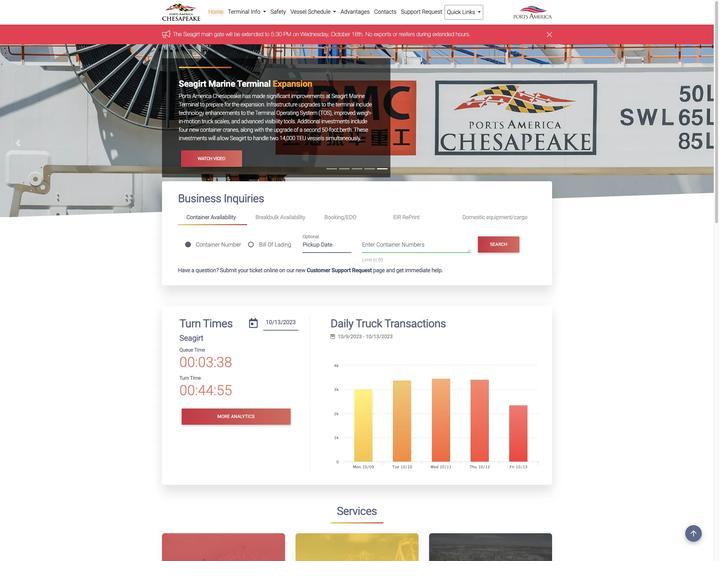 Task type: describe. For each thing, give the bounding box(es) containing it.
submit
[[220, 267, 237, 274]]

queue time 00:03:38
[[180, 348, 232, 371]]

terminal info link
[[226, 5, 269, 19]]

booking/edo
[[325, 214, 357, 221]]

expansion
[[273, 79, 313, 89]]

turn for turn time 00:44:55
[[180, 376, 189, 382]]

operating
[[277, 110, 299, 117]]

turn for turn times
[[180, 317, 201, 331]]

Optional text field
[[303, 239, 352, 253]]

-
[[364, 334, 365, 340]]

seagirt up terminal
[[332, 93, 348, 100]]

calendar week image
[[331, 335, 335, 340]]

chesapeake
[[213, 93, 241, 100]]

have a question? submit your ticket online on our new customer support request page and get immediate help.
[[178, 267, 444, 274]]

contacts
[[375, 8, 397, 15]]

or
[[393, 31, 398, 37]]

(tos),
[[319, 110, 333, 117]]

teu
[[297, 135, 306, 142]]

allow
[[217, 135, 229, 142]]

exports
[[374, 31, 392, 37]]

contacts link
[[372, 5, 399, 19]]

the right with
[[266, 127, 273, 134]]

0 vertical spatial marine
[[209, 79, 235, 89]]

a inside the ports america chesapeake has made significant improvements at seagirt marine terminal to                          prepare for the expansion. infrastructure upgrades to the terminal include technology                          enhancements to the terminal operating system (tos), improved weigh- in-motion truck scales,                          and advanced visibility tools. additional investments include four new container cranes,                          along with the upgrade of a second 50-foot berth. these investments will allow seagirt                          to handle two 14,000 teu vessels simultaneously.
[[300, 127, 303, 134]]

of
[[294, 127, 299, 134]]

vessel schedule
[[291, 8, 332, 15]]

help.
[[432, 267, 444, 274]]

numbers
[[402, 242, 425, 249]]

search button
[[479, 237, 520, 253]]

immediate
[[406, 267, 431, 274]]

safety
[[271, 8, 286, 15]]

to inside alert
[[265, 31, 270, 37]]

four
[[179, 127, 188, 134]]

made
[[252, 93, 266, 100]]

eir reprint
[[394, 214, 420, 221]]

visibility
[[265, 118, 283, 125]]

will inside alert
[[226, 31, 233, 37]]

reefers
[[399, 31, 415, 37]]

1 horizontal spatial support
[[401, 8, 421, 15]]

simultaneously.
[[326, 135, 362, 142]]

cranes,
[[223, 127, 239, 134]]

ticket
[[250, 267, 263, 274]]

eir
[[394, 214, 402, 221]]

berth.
[[340, 127, 353, 134]]

safety link
[[269, 5, 289, 19]]

daily
[[331, 317, 354, 331]]

turn time 00:44:55
[[180, 376, 232, 399]]

the seagirt main gate will be extended to 5:30 pm on wednesday, october 18th.  no exports or reefers during extended hours. alert
[[0, 25, 715, 44]]

watch video
[[198, 156, 226, 161]]

upgrade
[[274, 127, 293, 134]]

breakbulk availability
[[256, 214, 306, 221]]

1 extended from the left
[[242, 31, 264, 37]]

seagirt inside alert
[[184, 31, 200, 37]]

your
[[238, 267, 249, 274]]

new inside the ports america chesapeake has made significant improvements at seagirt marine terminal to                          prepare for the expansion. infrastructure upgrades to the terminal include technology                          enhancements to the terminal operating system (tos), improved weigh- in-motion truck scales,                          and advanced visibility tools. additional investments include four new container cranes,                          along with the upgrade of a second 50-foot berth. these investments will allow seagirt                          to handle two 14,000 teu vessels simultaneously.
[[189, 127, 199, 134]]

foot
[[330, 127, 339, 134]]

analytics
[[231, 415, 255, 420]]

bill of lading
[[259, 242, 292, 248]]

enhancements
[[206, 110, 240, 117]]

vessels
[[308, 135, 325, 142]]

time for 00:44:55
[[190, 376, 201, 382]]

availability for container availability
[[211, 214, 236, 221]]

domestic
[[463, 214, 486, 221]]

watch video link
[[181, 151, 242, 167]]

these
[[354, 127, 369, 134]]

prepare
[[206, 101, 224, 108]]

and inside 'main content'
[[387, 267, 395, 274]]

to up (tos),
[[322, 101, 326, 108]]

at
[[326, 93, 331, 100]]

seagirt up ports
[[179, 79, 207, 89]]

has
[[243, 93, 251, 100]]

availability for breakbulk availability
[[280, 214, 306, 221]]

to up advanced
[[241, 110, 246, 117]]

in-
[[179, 118, 184, 125]]

bullhorn image
[[162, 30, 173, 38]]

1 vertical spatial include
[[351, 118, 368, 125]]

schedule
[[308, 8, 331, 15]]

marine inside the ports america chesapeake has made significant improvements at seagirt marine terminal to                          prepare for the expansion. infrastructure upgrades to the terminal include technology                          enhancements to the terminal operating system (tos), improved weigh- in-motion truck scales,                          and advanced visibility tools. additional investments include four new container cranes,                          along with the upgrade of a second 50-foot berth. these investments will allow seagirt                          to handle two 14,000 teu vessels simultaneously.
[[349, 93, 365, 100]]

the right for
[[232, 101, 240, 108]]

10/9/2023
[[338, 334, 362, 340]]

advantages
[[341, 8, 370, 15]]

terminal up visibility
[[255, 110, 276, 117]]

video
[[214, 156, 226, 161]]

terminal info
[[228, 8, 262, 15]]

50
[[379, 258, 384, 263]]

expansion image
[[0, 44, 715, 353]]

scales,
[[215, 118, 230, 125]]

number
[[221, 242, 241, 248]]

support request link
[[399, 5, 445, 19]]

more analytics link
[[182, 409, 291, 426]]

limit
[[363, 258, 372, 263]]

home
[[209, 8, 224, 15]]

during
[[417, 31, 431, 37]]

along
[[241, 127, 253, 134]]

support request
[[401, 8, 443, 15]]

terminal up made
[[237, 79, 271, 89]]

0 horizontal spatial investments
[[179, 135, 207, 142]]

terminal left info
[[228, 8, 250, 15]]

Enter Container Numbers text field
[[363, 241, 471, 253]]

18th.
[[352, 31, 364, 37]]



Task type: locate. For each thing, give the bounding box(es) containing it.
watch
[[198, 156, 213, 161]]

1 vertical spatial and
[[387, 267, 395, 274]]

10/9/2023 - 10/13/2023
[[338, 334, 393, 340]]

1 horizontal spatial new
[[296, 267, 306, 274]]

investments
[[322, 118, 350, 125], [179, 135, 207, 142]]

seagirt down cranes,
[[230, 135, 246, 142]]

0 horizontal spatial marine
[[209, 79, 235, 89]]

0 horizontal spatial will
[[208, 135, 216, 142]]

0 vertical spatial a
[[300, 127, 303, 134]]

container
[[187, 214, 210, 221], [196, 242, 220, 248], [377, 242, 401, 249]]

0 vertical spatial support
[[401, 8, 421, 15]]

limit to 50
[[363, 258, 384, 263]]

time inside "queue time 00:03:38"
[[194, 348, 205, 354]]

domestic equipment/cargo link
[[454, 211, 536, 224]]

main content containing 00:03:38
[[157, 182, 558, 562]]

improvements
[[292, 93, 325, 100]]

support right the customer
[[332, 267, 351, 274]]

and inside the ports america chesapeake has made significant improvements at seagirt marine terminal to                          prepare for the expansion. infrastructure upgrades to the terminal include technology                          enhancements to the terminal operating system (tos), improved weigh- in-motion truck scales,                          and advanced visibility tools. additional investments include four new container cranes,                          along with the upgrade of a second 50-foot berth. these investments will allow seagirt                          to handle two 14,000 teu vessels simultaneously.
[[232, 118, 240, 125]]

times
[[203, 317, 233, 331]]

get
[[397, 267, 404, 274]]

turn inside the turn time 00:44:55
[[180, 376, 189, 382]]

and left 'get'
[[387, 267, 395, 274]]

1 horizontal spatial request
[[423, 8, 443, 15]]

the down at
[[328, 101, 335, 108]]

equipment/cargo
[[487, 214, 528, 221]]

0 horizontal spatial availability
[[211, 214, 236, 221]]

breakbulk availability link
[[247, 211, 316, 224]]

seagirt up queue
[[180, 334, 204, 343]]

weigh-
[[357, 110, 372, 117]]

customer support request link
[[307, 267, 372, 274]]

on right pm
[[293, 31, 299, 37]]

0 vertical spatial investments
[[322, 118, 350, 125]]

0 vertical spatial request
[[423, 8, 443, 15]]

container number
[[196, 242, 241, 248]]

00:03:38
[[180, 355, 232, 371]]

1 vertical spatial new
[[296, 267, 306, 274]]

container for container availability
[[187, 214, 210, 221]]

availability down business inquiries
[[211, 214, 236, 221]]

1 vertical spatial a
[[192, 267, 195, 274]]

hours.
[[456, 31, 471, 37]]

will left be
[[226, 31, 233, 37]]

america
[[193, 93, 212, 100]]

turn up the 00:44:55
[[180, 376, 189, 382]]

home link
[[206, 5, 226, 19]]

0 vertical spatial turn
[[180, 317, 201, 331]]

to left 5:30 at the top of the page
[[265, 31, 270, 37]]

will inside the ports america chesapeake has made significant improvements at seagirt marine terminal to                          prepare for the expansion. infrastructure upgrades to the terminal include technology                          enhancements to the terminal operating system (tos), improved weigh- in-motion truck scales,                          and advanced visibility tools. additional investments include four new container cranes,                          along with the upgrade of a second 50-foot berth. these investments will allow seagirt                          to handle two 14,000 teu vessels simultaneously.
[[208, 135, 216, 142]]

booking/edo link
[[316, 211, 385, 224]]

the up advanced
[[247, 110, 254, 117]]

ports america chesapeake has made significant improvements at seagirt marine terminal to                          prepare for the expansion. infrastructure upgrades to the terminal include technology                          enhancements to the terminal operating system (tos), improved weigh- in-motion truck scales,                          and advanced visibility tools. additional investments include four new container cranes,                          along with the upgrade of a second 50-foot berth. these investments will allow seagirt                          to handle two 14,000 teu vessels simultaneously.
[[179, 93, 372, 142]]

terminal
[[336, 101, 355, 108]]

and
[[232, 118, 240, 125], [387, 267, 395, 274]]

1 vertical spatial on
[[280, 267, 286, 274]]

of
[[268, 242, 274, 248]]

bill
[[259, 242, 267, 248]]

1 horizontal spatial will
[[226, 31, 233, 37]]

page
[[374, 267, 385, 274]]

a right of
[[300, 127, 303, 134]]

marine up chesapeake
[[209, 79, 235, 89]]

None text field
[[264, 317, 299, 331]]

0 vertical spatial will
[[226, 31, 233, 37]]

1 turn from the top
[[180, 317, 201, 331]]

0 horizontal spatial new
[[189, 127, 199, 134]]

advantages link
[[339, 5, 372, 19]]

optional
[[303, 234, 319, 240]]

vessel schedule link
[[289, 5, 339, 19]]

on left our
[[280, 267, 286, 274]]

truck
[[356, 317, 383, 331]]

turn times
[[180, 317, 233, 331]]

calendar day image
[[249, 319, 258, 329]]

container
[[200, 127, 222, 134]]

1 vertical spatial investments
[[179, 135, 207, 142]]

terminal up technology
[[179, 101, 199, 108]]

0 vertical spatial and
[[232, 118, 240, 125]]

1 horizontal spatial a
[[300, 127, 303, 134]]

close image
[[547, 30, 553, 39]]

0 horizontal spatial on
[[280, 267, 286, 274]]

additional
[[298, 118, 321, 125]]

question?
[[196, 267, 219, 274]]

1 horizontal spatial extended
[[433, 31, 455, 37]]

container for container number
[[196, 242, 220, 248]]

0 vertical spatial new
[[189, 127, 199, 134]]

technology
[[179, 110, 204, 117]]

business
[[178, 192, 222, 206]]

second
[[304, 127, 321, 134]]

container availability link
[[178, 211, 247, 225]]

main content
[[157, 182, 558, 562]]

seagirt right the
[[184, 31, 200, 37]]

1 vertical spatial will
[[208, 135, 216, 142]]

0 horizontal spatial support
[[332, 267, 351, 274]]

seagirt inside 'main content'
[[180, 334, 204, 343]]

2 availability from the left
[[280, 214, 306, 221]]

1 vertical spatial request
[[352, 267, 372, 274]]

request inside 'main content'
[[352, 267, 372, 274]]

a right have
[[192, 267, 195, 274]]

1 horizontal spatial marine
[[349, 93, 365, 100]]

to left 50
[[374, 258, 377, 263]]

quick
[[448, 9, 461, 15]]

online
[[264, 267, 278, 274]]

new down motion
[[189, 127, 199, 134]]

investments up foot
[[322, 118, 350, 125]]

more analytics
[[218, 415, 255, 420]]

marine up terminal
[[349, 93, 365, 100]]

1 vertical spatial marine
[[349, 93, 365, 100]]

for
[[225, 101, 231, 108]]

customer
[[307, 267, 331, 274]]

0 horizontal spatial request
[[352, 267, 372, 274]]

marine
[[209, 79, 235, 89], [349, 93, 365, 100]]

infrastructure
[[267, 101, 298, 108]]

advanced
[[241, 118, 264, 125]]

time
[[194, 348, 205, 354], [190, 376, 201, 382]]

the seagirt main gate will be extended to 5:30 pm on wednesday, october 18th.  no exports or reefers during extended hours.
[[173, 31, 471, 37]]

include up these
[[351, 118, 368, 125]]

2 extended from the left
[[433, 31, 455, 37]]

include up weigh-
[[356, 101, 372, 108]]

container left number
[[196, 242, 220, 248]]

october
[[331, 31, 351, 37]]

1 horizontal spatial availability
[[280, 214, 306, 221]]

on inside 'main content'
[[280, 267, 286, 274]]

enter
[[363, 242, 376, 249]]

1 vertical spatial support
[[332, 267, 351, 274]]

turn
[[180, 317, 201, 331], [180, 376, 189, 382]]

new
[[189, 127, 199, 134], [296, 267, 306, 274]]

will
[[226, 31, 233, 37], [208, 135, 216, 142]]

to down the along at the top left of page
[[248, 135, 252, 142]]

to inside 'main content'
[[374, 258, 377, 263]]

0 vertical spatial time
[[194, 348, 205, 354]]

1 horizontal spatial investments
[[322, 118, 350, 125]]

seagirt marine terminal expansion
[[179, 79, 313, 89]]

go to top image
[[686, 526, 703, 543]]

1 vertical spatial turn
[[180, 376, 189, 382]]

time for 00:03:38
[[194, 348, 205, 354]]

to down america
[[200, 101, 205, 108]]

inquiries
[[224, 192, 264, 206]]

turn up queue
[[180, 317, 201, 331]]

time inside the turn time 00:44:55
[[190, 376, 201, 382]]

have
[[178, 267, 190, 274]]

on inside alert
[[293, 31, 299, 37]]

business inquiries
[[178, 192, 264, 206]]

1 horizontal spatial on
[[293, 31, 299, 37]]

and up cranes,
[[232, 118, 240, 125]]

0 vertical spatial include
[[356, 101, 372, 108]]

support
[[401, 8, 421, 15], [332, 267, 351, 274]]

new right our
[[296, 267, 306, 274]]

1 availability from the left
[[211, 214, 236, 221]]

0 horizontal spatial extended
[[242, 31, 264, 37]]

our
[[287, 267, 295, 274]]

0 vertical spatial on
[[293, 31, 299, 37]]

0 horizontal spatial a
[[192, 267, 195, 274]]

support inside 'main content'
[[332, 267, 351, 274]]

investments down the four
[[179, 135, 207, 142]]

links
[[463, 9, 476, 15]]

domestic equipment/cargo
[[463, 214, 528, 221]]

container up 50
[[377, 242, 401, 249]]

handle
[[253, 135, 269, 142]]

1 horizontal spatial and
[[387, 267, 395, 274]]

container down business
[[187, 214, 210, 221]]

request down limit
[[352, 267, 372, 274]]

expansion.
[[241, 101, 266, 108]]

info
[[251, 8, 261, 15]]

a inside 'main content'
[[192, 267, 195, 274]]

request
[[423, 8, 443, 15], [352, 267, 372, 274]]

extended right be
[[242, 31, 264, 37]]

system
[[300, 110, 318, 117]]

time right queue
[[194, 348, 205, 354]]

two
[[270, 135, 279, 142]]

with
[[255, 127, 264, 134]]

queue
[[180, 348, 193, 354]]

vessel
[[291, 8, 307, 15]]

daily truck transactions
[[331, 317, 446, 331]]

0 horizontal spatial and
[[232, 118, 240, 125]]

00:44:55
[[180, 383, 232, 399]]

time up the 00:44:55
[[190, 376, 201, 382]]

quick links
[[448, 9, 477, 15]]

request left quick
[[423, 8, 443, 15]]

support up "reefers"
[[401, 8, 421, 15]]

1 vertical spatial time
[[190, 376, 201, 382]]

2 turn from the top
[[180, 376, 189, 382]]

extended right during
[[433, 31, 455, 37]]

availability right "breakbulk" on the left top of page
[[280, 214, 306, 221]]

motion
[[184, 118, 201, 125]]

will down container
[[208, 135, 216, 142]]

reprint
[[403, 214, 420, 221]]



Task type: vqa. For each thing, say whether or not it's contained in the screenshot.
'PreAdvise Assistance'
no



